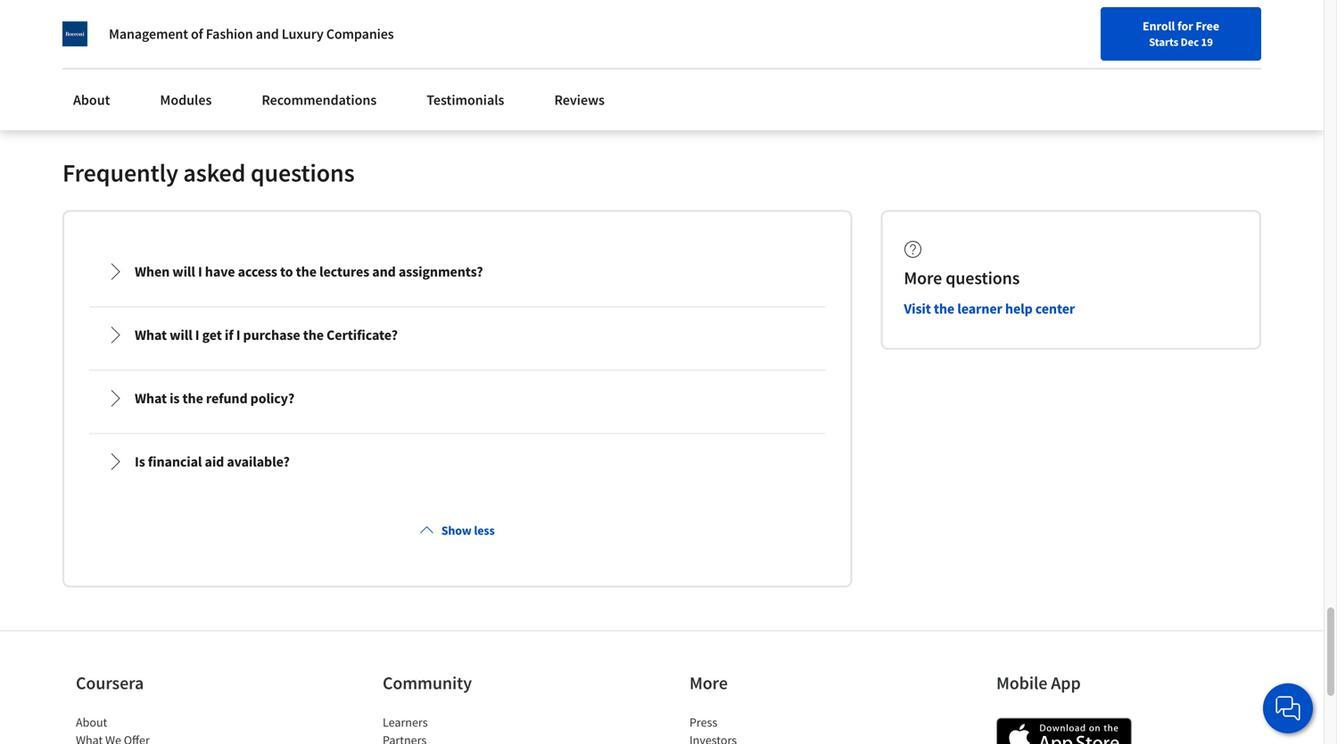 Task type: vqa. For each thing, say whether or not it's contained in the screenshot.
configured
no



Task type: locate. For each thing, give the bounding box(es) containing it.
about for more
[[76, 714, 107, 730]]

is
[[135, 453, 145, 471]]

1 vertical spatial will
[[170, 326, 193, 344]]

and left "luxury" at the top
[[256, 25, 279, 43]]

1 horizontal spatial list item
[[383, 731, 535, 744]]

the
[[296, 263, 317, 281], [934, 300, 955, 318], [303, 326, 324, 344], [183, 389, 203, 407]]

1 vertical spatial what
[[135, 389, 167, 407]]

0 vertical spatial will
[[173, 263, 195, 281]]

will for when
[[173, 263, 195, 281]]

center
[[1036, 300, 1076, 318]]

the right visit
[[934, 300, 955, 318]]

reviews link
[[544, 80, 616, 120]]

0 horizontal spatial list item
[[76, 731, 228, 744]]

show
[[442, 522, 472, 538]]

list item for more
[[690, 731, 842, 744]]

the right to
[[296, 263, 317, 281]]

1 vertical spatial about link
[[76, 714, 107, 730]]

more questions
[[904, 267, 1020, 289]]

press list
[[690, 713, 842, 744]]

about link down università bocconi icon
[[62, 80, 121, 120]]

and right lectures
[[372, 263, 396, 281]]

1 list item from the left
[[76, 731, 228, 744]]

what left get
[[135, 326, 167, 344]]

policy?
[[250, 389, 295, 407]]

1 vertical spatial about
[[76, 714, 107, 730]]

list item down coursera on the left bottom of the page
[[76, 731, 228, 744]]

list item
[[76, 731, 228, 744], [383, 731, 535, 744], [690, 731, 842, 744]]

will inside dropdown button
[[170, 326, 193, 344]]

1 horizontal spatial questions
[[946, 267, 1020, 289]]

i for get
[[195, 326, 199, 344]]

if
[[225, 326, 233, 344]]

what will i get if i purchase the certificate? button
[[92, 310, 823, 360]]

learners link
[[383, 714, 428, 730]]

what left is
[[135, 389, 167, 407]]

asked
[[183, 157, 246, 188]]

i right if
[[236, 326, 240, 344]]

about inside list
[[76, 714, 107, 730]]

management
[[109, 25, 188, 43]]

about link
[[62, 80, 121, 120], [76, 714, 107, 730]]

1 horizontal spatial more
[[904, 267, 943, 289]]

1 horizontal spatial and
[[372, 263, 396, 281]]

2 horizontal spatial list item
[[690, 731, 842, 744]]

i
[[198, 263, 202, 281], [195, 326, 199, 344], [236, 326, 240, 344]]

0 vertical spatial what
[[135, 326, 167, 344]]

0 vertical spatial about link
[[62, 80, 121, 120]]

about down università bocconi icon
[[73, 91, 110, 109]]

available?
[[227, 453, 290, 471]]

will inside dropdown button
[[173, 263, 195, 281]]

1 vertical spatial more
[[690, 672, 728, 694]]

dec
[[1181, 35, 1200, 49]]

will right when on the top
[[173, 263, 195, 281]]

0 horizontal spatial more
[[690, 672, 728, 694]]

when will i have access to the lectures and assignments? button
[[92, 247, 823, 297]]

will left get
[[170, 326, 193, 344]]

i inside when will i have access to the lectures and assignments? dropdown button
[[198, 263, 202, 281]]

list item down the press
[[690, 731, 842, 744]]

menu item
[[950, 18, 1065, 76]]

0 vertical spatial more
[[904, 267, 943, 289]]

0 vertical spatial questions
[[251, 157, 355, 188]]

1 vertical spatial and
[[372, 263, 396, 281]]

questions
[[251, 157, 355, 188], [946, 267, 1020, 289]]

press
[[690, 714, 718, 730]]

about
[[73, 91, 110, 109], [76, 714, 107, 730]]

companies
[[326, 25, 394, 43]]

1 what from the top
[[135, 326, 167, 344]]

about down coursera on the left bottom of the page
[[76, 714, 107, 730]]

2 what from the top
[[135, 389, 167, 407]]

testimonials
[[427, 91, 505, 109]]

more up press link
[[690, 672, 728, 694]]

about link inside list
[[76, 714, 107, 730]]

is
[[170, 389, 180, 407]]

2 list item from the left
[[383, 731, 535, 744]]

questions down recommendations
[[251, 157, 355, 188]]

None search field
[[254, 11, 602, 47]]

visit
[[904, 300, 932, 318]]

i left have
[[198, 263, 202, 281]]

about link down coursera on the left bottom of the page
[[76, 714, 107, 730]]

show less button
[[413, 514, 502, 547]]

i left get
[[195, 326, 199, 344]]

0 vertical spatial about
[[73, 91, 110, 109]]

for
[[1178, 18, 1194, 34]]

learner
[[958, 300, 1003, 318]]

the inside dropdown button
[[296, 263, 317, 281]]

have
[[205, 263, 235, 281]]

and
[[256, 25, 279, 43], [372, 263, 396, 281]]

testimonials link
[[416, 80, 515, 120]]

questions up learner
[[946, 267, 1020, 289]]

3 list item from the left
[[690, 731, 842, 744]]

what is the refund policy?
[[135, 389, 295, 407]]

more
[[904, 267, 943, 289], [690, 672, 728, 694]]

when
[[135, 263, 170, 281]]

list item down learners link
[[383, 731, 535, 744]]

visit the learner help center
[[904, 300, 1076, 318]]

download on the app store image
[[997, 718, 1133, 744]]

help
[[1006, 300, 1033, 318]]

list
[[86, 240, 829, 530]]

coursera
[[76, 672, 144, 694]]

access
[[238, 263, 278, 281]]

0 horizontal spatial and
[[256, 25, 279, 43]]

will
[[173, 263, 195, 281], [170, 326, 193, 344]]

what
[[135, 326, 167, 344], [135, 389, 167, 407]]

more up visit
[[904, 267, 943, 289]]

recommendations link
[[251, 80, 388, 120]]

modules link
[[149, 80, 223, 120]]

what will i get if i purchase the certificate?
[[135, 326, 398, 344]]



Task type: describe. For each thing, give the bounding box(es) containing it.
about link for frequently asked questions
[[62, 80, 121, 120]]

the right the purchase
[[303, 326, 324, 344]]

the right is
[[183, 389, 203, 407]]

learners
[[383, 714, 428, 730]]

show notifications image
[[1083, 22, 1105, 44]]

more for more
[[690, 672, 728, 694]]

financial
[[148, 453, 202, 471]]

frequently
[[62, 157, 178, 188]]

press link
[[690, 714, 718, 730]]

about for frequently asked questions
[[73, 91, 110, 109]]

1 vertical spatial questions
[[946, 267, 1020, 289]]

0 horizontal spatial questions
[[251, 157, 355, 188]]

19
[[1202, 35, 1214, 49]]

is financial aid available? button
[[92, 437, 823, 487]]

when will i have access to the lectures and assignments?
[[135, 263, 483, 281]]

to
[[280, 263, 293, 281]]

of
[[191, 25, 203, 43]]

community
[[383, 672, 472, 694]]

visit the learner help center link
[[904, 300, 1076, 318]]

chat with us image
[[1274, 694, 1303, 723]]

refund
[[206, 389, 248, 407]]

and inside when will i have access to the lectures and assignments? dropdown button
[[372, 263, 396, 281]]

lectures
[[320, 263, 370, 281]]

less
[[474, 522, 495, 538]]

starts
[[1150, 35, 1179, 49]]

fashion
[[206, 25, 253, 43]]

learners list
[[383, 713, 535, 744]]

frequently asked questions
[[62, 157, 355, 188]]

will for what
[[170, 326, 193, 344]]

what is the refund policy? button
[[92, 373, 823, 423]]

luxury
[[282, 25, 324, 43]]

show less
[[442, 522, 495, 538]]

assignments?
[[399, 263, 483, 281]]

management of fashion and luxury companies
[[109, 25, 394, 43]]

get
[[202, 326, 222, 344]]

coursera image
[[21, 15, 135, 43]]

list containing when will i have access to the lectures and assignments?
[[86, 240, 829, 530]]

università bocconi image
[[62, 21, 87, 46]]

aid
[[205, 453, 224, 471]]

mobile app
[[997, 672, 1081, 694]]

what for what will i get if i purchase the certificate?
[[135, 326, 167, 344]]

list item for community
[[383, 731, 535, 744]]

enroll for free starts dec 19
[[1143, 18, 1220, 49]]

about link for more
[[76, 714, 107, 730]]

about list
[[76, 713, 228, 744]]

free
[[1196, 18, 1220, 34]]

is financial aid available?
[[135, 453, 290, 471]]

i for have
[[198, 263, 202, 281]]

purchase
[[243, 326, 300, 344]]

mobile
[[997, 672, 1048, 694]]

recommendations
[[262, 91, 377, 109]]

more for more questions
[[904, 267, 943, 289]]

app
[[1052, 672, 1081, 694]]

reviews
[[555, 91, 605, 109]]

what for what is the refund policy?
[[135, 389, 167, 407]]

0 vertical spatial and
[[256, 25, 279, 43]]

enroll
[[1143, 18, 1176, 34]]

list item for coursera
[[76, 731, 228, 744]]

modules
[[160, 91, 212, 109]]

certificate?
[[327, 326, 398, 344]]



